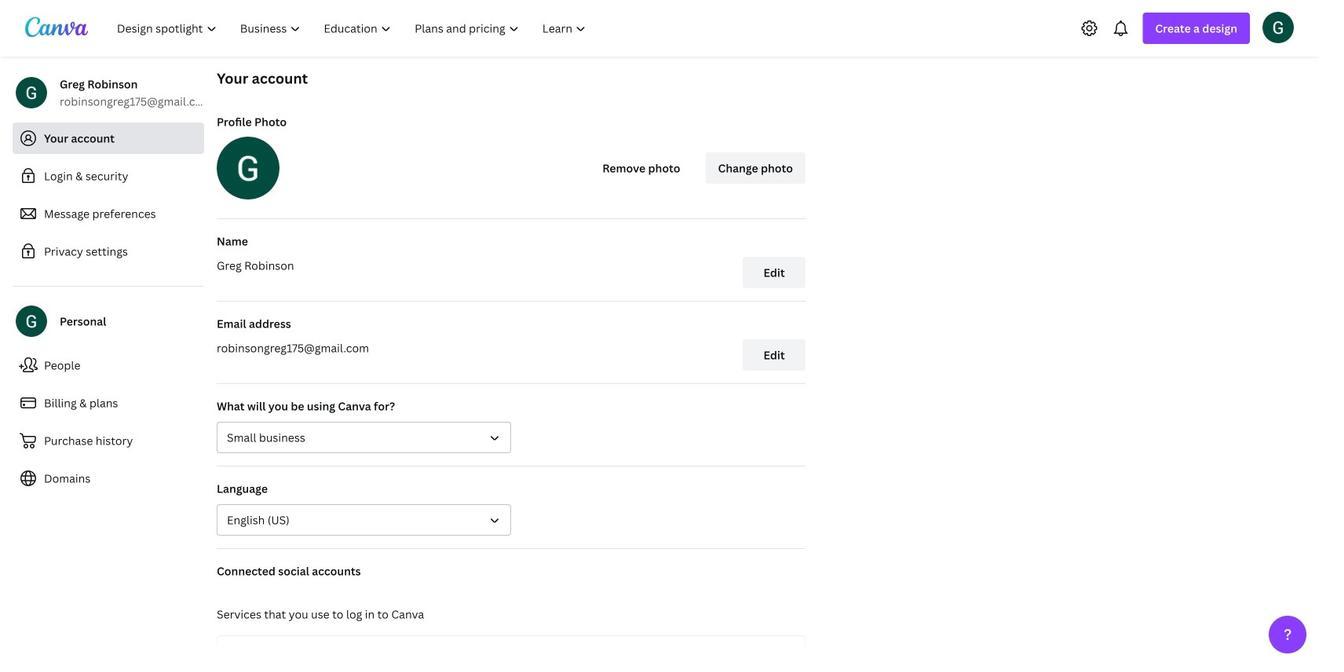 Task type: vqa. For each thing, say whether or not it's contained in the screenshot.
Greg Robinson image at the right of the page
yes



Task type: describe. For each thing, give the bounding box(es) containing it.
Language: English (US) button
[[217, 504, 511, 536]]



Task type: locate. For each thing, give the bounding box(es) containing it.
top level navigation element
[[107, 13, 600, 44]]

None button
[[217, 422, 511, 453]]

greg robinson image
[[1263, 12, 1294, 43]]



